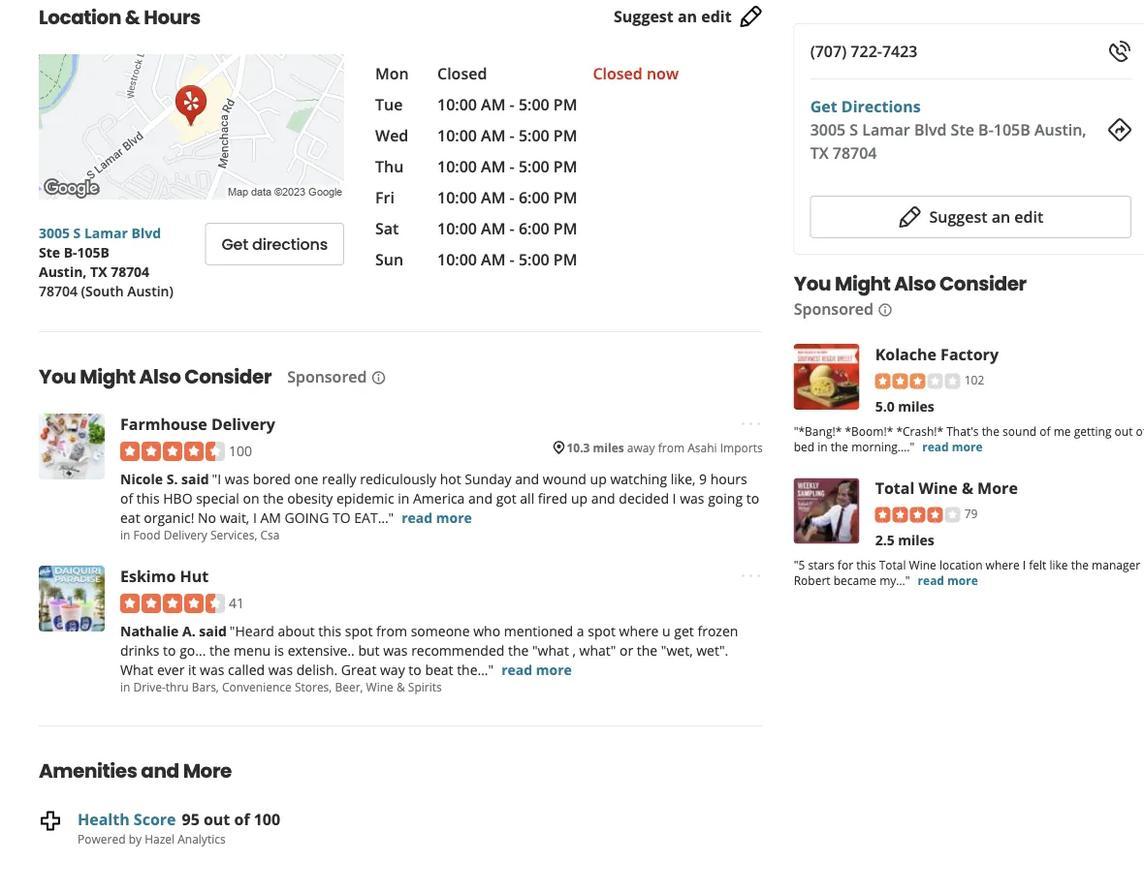 Task type: describe. For each thing, give the bounding box(es) containing it.
of inside health score 95 out of 100 powered by hazel analytics
[[234, 809, 250, 830]]

robert
[[794, 573, 830, 589]]

lamar inside 3005 s lamar blvd ste b-105b austin, tx 78704 78704 (south austin)
[[84, 223, 128, 242]]

read up total wine & more link
[[922, 439, 949, 455]]

0 horizontal spatial more
[[183, 758, 232, 785]]

pm for tue
[[553, 94, 577, 115]]

1 horizontal spatial 16 info v2 image
[[877, 302, 893, 318]]

total wine & more
[[875, 478, 1018, 499]]

pm for thu
[[553, 156, 577, 177]]

thu
[[375, 156, 404, 177]]

1 vertical spatial 78704
[[111, 262, 149, 281]]

and down sunday
[[468, 489, 493, 507]]

0 horizontal spatial to
[[163, 641, 176, 660]]

1 horizontal spatial from
[[658, 440, 685, 456]]

you for rightmost the 16 info v2 icon
[[794, 270, 831, 298]]

called
[[228, 661, 265, 679]]

said for delivery
[[181, 470, 209, 488]]

1 vertical spatial miles
[[593, 440, 624, 456]]

am for sun
[[481, 249, 506, 270]]

away
[[627, 440, 655, 456]]

u
[[662, 622, 671, 640]]

consider for the 16 info v2 icon to the bottom
[[185, 364, 272, 391]]

beer,
[[335, 679, 363, 695]]

wine inside "5 stars for this total wine location where i felt like the manager robert became my…"
[[909, 558, 936, 574]]

4.5 star rating image for 41
[[120, 594, 225, 614]]

- for fri
[[510, 187, 515, 208]]

i inside "5 stars for this total wine location where i felt like the manager robert became my…"
[[1023, 558, 1026, 574]]

3005 inside get directions 3005 s lamar blvd ste b-105b austin, tx 78704
[[810, 119, 846, 140]]

you for the 16 info v2 icon to the bottom
[[39, 364, 76, 391]]

closed now
[[593, 63, 679, 84]]

2 vertical spatial wine
[[366, 679, 393, 695]]

"what
[[532, 641, 569, 660]]

wait,
[[220, 508, 249, 527]]

directions
[[252, 234, 328, 255]]

suggest inside 'button'
[[929, 207, 987, 227]]

america
[[413, 489, 465, 507]]

b- inside get directions 3005 s lamar blvd ste b-105b austin, tx 78704
[[978, 119, 994, 140]]

0 vertical spatial wine
[[919, 478, 958, 499]]

out inside "*bang!* *boom!* *crash!* that's the sound of me getting out of bed in the morning.…"
[[1115, 423, 1133, 439]]

pm for fri
[[553, 187, 577, 208]]

s.
[[166, 470, 178, 488]]

amenities and more element
[[8, 726, 770, 886]]

7423
[[882, 41, 918, 62]]

a.
[[182, 622, 196, 640]]

special
[[196, 489, 239, 507]]

map image
[[39, 54, 344, 200]]

1 horizontal spatial to
[[408, 661, 421, 679]]

eskimo
[[120, 566, 176, 586]]

- for sun
[[510, 249, 515, 270]]

16 marker v2 image
[[551, 440, 567, 456]]

79
[[964, 506, 978, 522]]

austin, inside 3005 s lamar blvd ste b-105b austin, tx 78704 78704 (south austin)
[[39, 262, 87, 281]]

tue
[[375, 94, 403, 115]]

read more up total wine & more link
[[922, 439, 983, 455]]

(707) 722-7423
[[810, 41, 918, 62]]

was right "i
[[225, 470, 249, 488]]

1 vertical spatial you might also consider
[[39, 364, 272, 391]]

am inside "i was bored one really rediculously hot sunday and wound up watching like, 9 hours of this hbo special on the obesity epidemic in america and got all fired up and decided i was going to eat organic! no wait, i am going to eat…"
[[260, 508, 281, 527]]

by
[[129, 831, 142, 847]]

10.3
[[567, 440, 590, 456]]

2.5
[[875, 531, 895, 550]]

like
[[1049, 558, 1068, 574]]

about
[[278, 622, 315, 640]]

out inside health score 95 out of 100 powered by hazel analytics
[[204, 809, 230, 830]]

10.3 miles away from asahi imports
[[567, 440, 763, 456]]

"i was bored one really rediculously hot sunday and wound up watching like, 9 hours of this hbo special on the obesity epidemic in america and got all fired up and decided i was going to eat organic! no wait, i am going to eat…"
[[120, 470, 759, 527]]

1 horizontal spatial up
[[590, 470, 607, 488]]

read more link down "what
[[501, 661, 572, 679]]

3005 s lamar blvd ste b-105b austin, tx 78704 78704 (south austin)
[[39, 223, 173, 300]]

get directions link
[[205, 223, 344, 266]]

morning.…"
[[851, 439, 914, 455]]

ste inside 3005 s lamar blvd ste b-105b austin, tx 78704 78704 (south austin)
[[39, 243, 60, 261]]

of left me
[[1040, 423, 1051, 439]]

10:00 am - 5:00 pm for wed
[[437, 125, 577, 146]]

s inside 3005 s lamar blvd ste b-105b austin, tx 78704 78704 (south austin)
[[73, 223, 81, 242]]

hours
[[144, 4, 200, 31]]

95
[[182, 809, 200, 830]]

get for get directions 3005 s lamar blvd ste b-105b austin, tx 78704
[[810, 96, 837, 117]]

menu
[[234, 641, 271, 660]]

kolache factory link
[[875, 344, 999, 365]]

eskimo hut image
[[39, 566, 105, 632]]

read more link up total wine & more link
[[922, 439, 983, 455]]

suggest an edit button
[[810, 196, 1131, 238]]

2 spot from the left
[[588, 622, 616, 640]]

24 medical v2 image
[[39, 810, 62, 833]]

102
[[964, 372, 984, 388]]

in food delivery services, csa
[[120, 527, 280, 543]]

rediculously
[[360, 470, 436, 488]]

go...
[[179, 641, 206, 660]]

am for tue
[[481, 94, 506, 115]]

consider for rightmost the 16 info v2 icon
[[939, 270, 1027, 298]]

10:00 for wed
[[437, 125, 477, 146]]

am for thu
[[481, 156, 506, 177]]

for
[[837, 558, 853, 574]]

farmhouse delivery link
[[120, 413, 275, 434]]

health
[[78, 809, 130, 830]]

hazel
[[145, 831, 175, 847]]

1 vertical spatial i
[[253, 508, 257, 527]]

hot
[[440, 470, 461, 488]]

location & hours element
[[8, 0, 794, 301]]

read more down america
[[402, 508, 472, 527]]

factory
[[941, 344, 999, 365]]

stars
[[808, 558, 834, 574]]

722-
[[851, 41, 882, 62]]

in left food
[[120, 527, 130, 543]]

watching
[[610, 470, 667, 488]]

suggest inside location & hours element
[[614, 6, 674, 27]]

"wet,
[[661, 641, 693, 660]]

eskimo hut
[[120, 566, 209, 586]]

was down like,
[[680, 489, 704, 507]]

*boom!*
[[845, 423, 893, 439]]

amenities
[[39, 758, 137, 785]]

read right the my…"
[[918, 573, 944, 589]]

farmhouse delivery image
[[39, 414, 105, 480]]

farmhouse delivery
[[120, 413, 275, 434]]

pm for wed
[[553, 125, 577, 146]]

wet".
[[696, 641, 728, 660]]

and down watching
[[591, 489, 615, 507]]

miles for kolache
[[898, 397, 934, 416]]

also for the 16 info v2 icon to the bottom
[[139, 364, 181, 391]]

was down is
[[268, 661, 293, 679]]

105b inside 3005 s lamar blvd ste b-105b austin, tx 78704 78704 (south austin)
[[77, 243, 110, 261]]

(707)
[[810, 41, 847, 62]]

suggest an edit inside 'button'
[[929, 207, 1043, 227]]

me
[[1054, 423, 1071, 439]]

edit inside 'button'
[[1014, 207, 1043, 227]]

amenities and more
[[39, 758, 232, 785]]

41
[[229, 594, 244, 613]]

0 vertical spatial delivery
[[211, 413, 275, 434]]

in left drive-
[[120, 679, 130, 695]]

1 vertical spatial sponsored
[[287, 366, 367, 387]]

bored
[[253, 470, 291, 488]]

5:00 for sun
[[519, 249, 549, 270]]

am for fri
[[481, 187, 506, 208]]

0 horizontal spatial 78704
[[39, 282, 78, 300]]

all
[[520, 489, 534, 507]]

that's
[[946, 423, 979, 439]]

more for read more link above total wine & more link
[[952, 439, 983, 455]]

sound
[[1003, 423, 1037, 439]]

fri
[[375, 187, 394, 208]]

or
[[620, 641, 633, 660]]

sun
[[375, 249, 403, 270]]

no
[[198, 508, 216, 527]]

analytics
[[178, 831, 226, 847]]

imports
[[720, 440, 763, 456]]

10:00 am - 5:00 pm for sun
[[437, 249, 577, 270]]

in inside "i was bored one really rediculously hot sunday and wound up watching like, 9 hours of this hbo special on the obesity epidemic in america and got all fired up and decided i was going to eat organic! no wait, i am going to eat…"
[[398, 489, 409, 507]]

more for read more link on the right of the my…"
[[947, 573, 978, 589]]

1 vertical spatial &
[[962, 478, 973, 499]]

10:00 am - 6:00 pm for sat
[[437, 218, 577, 239]]

kolache
[[875, 344, 936, 365]]

health score 95 out of 100 powered by hazel analytics
[[78, 809, 280, 847]]

getting
[[1074, 423, 1112, 439]]

austin)
[[127, 282, 173, 300]]

10:00 for fri
[[437, 187, 477, 208]]

nathalie
[[120, 622, 179, 640]]

get directions 3005 s lamar blvd ste b-105b austin, tx 78704
[[810, 96, 1086, 163]]

this inside "5 stars for this total wine location where i felt like the manager robert became my…"
[[856, 558, 876, 574]]

closed for closed
[[437, 63, 487, 84]]

this inside "i was bored one really rediculously hot sunday and wound up watching like, 9 hours of this hbo special on the obesity epidemic in america and got all fired up and decided i was going to eat organic! no wait, i am going to eat…"
[[137, 489, 160, 507]]

said for hut
[[199, 622, 227, 640]]

0 vertical spatial might
[[835, 270, 890, 298]]

9
[[699, 470, 707, 488]]

4 star rating image
[[875, 508, 960, 523]]

10:00 for tue
[[437, 94, 477, 115]]

ste inside get directions 3005 s lamar blvd ste b-105b austin, tx 78704
[[951, 119, 974, 140]]

24 more v2 image
[[739, 412, 763, 436]]

- for tue
[[510, 94, 515, 115]]

10:00 for sun
[[437, 249, 477, 270]]

miles for total
[[898, 531, 934, 550]]

like,
[[671, 470, 696, 488]]

the right the bed
[[831, 439, 848, 455]]

1 horizontal spatial &
[[396, 679, 405, 695]]

0 horizontal spatial up
[[571, 489, 588, 507]]

to
[[332, 508, 351, 527]]

*crash!*
[[896, 423, 943, 439]]

farmhouse
[[120, 413, 207, 434]]

csa
[[260, 527, 280, 543]]



Task type: vqa. For each thing, say whether or not it's contained in the screenshot.
2nd the according
no



Task type: locate. For each thing, give the bounding box(es) containing it.
read more link right the my…"
[[918, 573, 978, 589]]

miles
[[898, 397, 934, 416], [593, 440, 624, 456], [898, 531, 934, 550]]

5:00 for thu
[[519, 156, 549, 177]]

a
[[577, 622, 584, 640]]

(south
[[81, 282, 124, 300]]

"heard
[[230, 622, 274, 640]]

get inside location & hours element
[[221, 234, 248, 255]]

in inside "*bang!* *boom!* *crash!* that's the sound of me getting out of bed in the morning.…"
[[818, 439, 828, 455]]

edit inside location & hours element
[[701, 6, 732, 27]]

3 - from the top
[[510, 156, 515, 177]]

bars,
[[192, 679, 219, 695]]

blvd down directions
[[914, 119, 947, 140]]

up right wound
[[590, 470, 607, 488]]

am for sat
[[481, 218, 506, 239]]

more for read more link under america
[[436, 508, 472, 527]]

more down america
[[436, 508, 472, 527]]

6 - from the top
[[510, 249, 515, 270]]

1 vertical spatial 16 info v2 image
[[371, 370, 386, 386]]

5:00 for tue
[[519, 94, 549, 115]]

1 horizontal spatial 100
[[254, 809, 280, 830]]

total up 4 star rating image
[[875, 478, 915, 499]]

2 vertical spatial miles
[[898, 531, 934, 550]]

& left the spirits
[[396, 679, 405, 695]]

1 horizontal spatial closed
[[593, 63, 643, 84]]

2 horizontal spatial i
[[1023, 558, 1026, 574]]

the inside "5 stars for this total wine location where i felt like the manager robert became my…"
[[1071, 558, 1089, 574]]

2 pm from the top
[[553, 125, 577, 146]]

,
[[572, 641, 576, 660]]

1 vertical spatial might
[[80, 364, 135, 391]]

suggest an edit up now
[[614, 6, 732, 27]]

10:00 for sat
[[437, 218, 477, 239]]

closed
[[437, 63, 487, 84], [593, 63, 643, 84]]

am
[[481, 94, 506, 115], [481, 125, 506, 146], [481, 156, 506, 177], [481, 187, 506, 208], [481, 218, 506, 239], [481, 249, 506, 270], [260, 508, 281, 527]]

blvd inside get directions 3005 s lamar blvd ste b-105b austin, tx 78704
[[914, 119, 947, 140]]

0 horizontal spatial s
[[73, 223, 81, 242]]

2 vertical spatial i
[[1023, 558, 1026, 574]]

eskimo hut link
[[120, 566, 209, 586]]

1 pm from the top
[[553, 94, 577, 115]]

0 vertical spatial austin,
[[1034, 119, 1086, 140]]

0 horizontal spatial consider
[[185, 364, 272, 391]]

- for wed
[[510, 125, 515, 146]]

consider down suggest an edit 'button' at the right top of page
[[939, 270, 1027, 298]]

1 vertical spatial suggest
[[929, 207, 987, 227]]

10:00 am - 5:00 pm for tue
[[437, 94, 577, 115]]

10:00 am - 6:00 pm for fri
[[437, 187, 577, 208]]

was right it
[[200, 661, 224, 679]]

i down like,
[[672, 489, 676, 507]]

might up "kolache"
[[835, 270, 890, 298]]

0 vertical spatial to
[[746, 489, 759, 507]]

1 horizontal spatial you might also consider
[[794, 270, 1027, 298]]

of right 95
[[234, 809, 250, 830]]

0 horizontal spatial i
[[253, 508, 257, 527]]

location
[[39, 4, 121, 31]]

total inside "5 stars for this total wine location where i felt like the manager robert became my…"
[[879, 558, 906, 574]]

get
[[810, 96, 837, 117], [221, 234, 248, 255]]

now
[[647, 63, 679, 84]]

1 vertical spatial austin,
[[39, 262, 87, 281]]

miles up *crash!*
[[898, 397, 934, 416]]

1 vertical spatial lamar
[[84, 223, 128, 242]]

and up score
[[141, 758, 179, 785]]

10:00 right sat
[[437, 218, 477, 239]]

frozen
[[697, 622, 738, 640]]

more up total wine & more at the right bottom of page
[[952, 439, 983, 455]]

1 horizontal spatial you
[[794, 270, 831, 298]]

78704 inside get directions 3005 s lamar blvd ste b-105b austin, tx 78704
[[833, 143, 877, 163]]

great
[[341, 661, 377, 679]]

the down mentioned
[[508, 641, 529, 660]]

4.5 star rating image up the s.
[[120, 442, 225, 461]]

blvd up austin)
[[131, 223, 161, 242]]

1 horizontal spatial 78704
[[111, 262, 149, 281]]

obesity
[[287, 489, 333, 507]]

wound
[[543, 470, 586, 488]]

5 pm from the top
[[553, 218, 577, 239]]

austin,
[[1034, 119, 1086, 140], [39, 262, 87, 281]]

2.5 miles
[[875, 531, 934, 550]]

in down rediculously
[[398, 489, 409, 507]]

0 horizontal spatial blvd
[[131, 223, 161, 242]]

this up extensive..
[[318, 622, 341, 640]]

b- down "3005 s lamar blvd" link
[[64, 243, 77, 261]]

4 10:00 from the top
[[437, 187, 477, 208]]

0 horizontal spatial 105b
[[77, 243, 110, 261]]

1 vertical spatial said
[[199, 622, 227, 640]]

0 horizontal spatial &
[[125, 4, 140, 31]]

suggest
[[614, 6, 674, 27], [929, 207, 987, 227]]

of
[[1040, 423, 1051, 439], [1136, 423, 1144, 439], [120, 489, 133, 507], [234, 809, 250, 830]]

24 pencil v2 image inside suggest an edit 'button'
[[898, 206, 921, 229]]

1 vertical spatial also
[[139, 364, 181, 391]]

ever
[[157, 661, 185, 679]]

10:00
[[437, 94, 477, 115], [437, 125, 477, 146], [437, 156, 477, 177], [437, 187, 477, 208], [437, 218, 477, 239], [437, 249, 477, 270]]

0 horizontal spatial tx
[[90, 262, 107, 281]]

1 horizontal spatial 105b
[[994, 119, 1030, 140]]

0 vertical spatial suggest
[[614, 6, 674, 27]]

2 vertical spatial this
[[318, 622, 341, 640]]

1 10:00 am - 6:00 pm from the top
[[437, 187, 577, 208]]

austin, inside get directions 3005 s lamar blvd ste b-105b austin, tx 78704
[[1034, 119, 1086, 140]]

1 vertical spatial tx
[[90, 262, 107, 281]]

24 pencil v2 image
[[739, 5, 763, 28], [898, 206, 921, 229]]

ste up suggest an edit 'button' at the right top of page
[[951, 119, 974, 140]]

read down america
[[402, 508, 433, 527]]

1 10:00 am - 5:00 pm from the top
[[437, 94, 577, 115]]

total wine & more image
[[794, 478, 860, 544]]

s inside get directions 3005 s lamar blvd ste b-105b austin, tx 78704
[[850, 119, 858, 140]]

where inside "5 stars for this total wine location where i felt like the manager robert became my…"
[[986, 558, 1020, 574]]

2 vertical spatial &
[[396, 679, 405, 695]]

2 vertical spatial 78704
[[39, 282, 78, 300]]

services,
[[210, 527, 257, 543]]

6:00 for sat
[[519, 218, 549, 239]]

24 phone v2 image
[[1108, 40, 1131, 63]]

5 - from the top
[[510, 218, 515, 239]]

5:00
[[519, 94, 549, 115], [519, 125, 549, 146], [519, 156, 549, 177], [519, 249, 549, 270]]

1 horizontal spatial an
[[991, 207, 1010, 227]]

3 pm from the top
[[553, 156, 577, 177]]

0 horizontal spatial also
[[139, 364, 181, 391]]

1 closed from the left
[[437, 63, 487, 84]]

100 inside health score 95 out of 100 powered by hazel analytics
[[254, 809, 280, 830]]

drinks
[[120, 641, 159, 660]]

6:00 for fri
[[519, 187, 549, 208]]

1 horizontal spatial suggest
[[929, 207, 987, 227]]

b- inside 3005 s lamar blvd ste b-105b austin, tx 78704 78704 (south austin)
[[64, 243, 77, 261]]

4 pm from the top
[[553, 187, 577, 208]]

2 horizontal spatial this
[[856, 558, 876, 574]]

1 vertical spatial suggest an edit
[[929, 207, 1043, 227]]

eat
[[120, 508, 140, 527]]

1 vertical spatial s
[[73, 223, 81, 242]]

tx down get directions link
[[810, 143, 829, 163]]

might
[[835, 270, 890, 298], [80, 364, 135, 391]]

0 horizontal spatial ste
[[39, 243, 60, 261]]

5:00 for wed
[[519, 125, 549, 146]]

also up "kolache"
[[894, 270, 936, 298]]

10:00 right "tue"
[[437, 94, 477, 115]]

read more down "what
[[501, 661, 572, 679]]

where left felt on the bottom of page
[[986, 558, 1020, 574]]

1 horizontal spatial out
[[1115, 423, 1133, 439]]

0 vertical spatial i
[[672, 489, 676, 507]]

closed left now
[[593, 63, 643, 84]]

4.5 star rating image for 100
[[120, 442, 225, 461]]

wine up 4 star rating image
[[919, 478, 958, 499]]

4.5 star rating image
[[120, 442, 225, 461], [120, 594, 225, 614]]

10:00 for thu
[[437, 156, 477, 177]]

5.0
[[875, 397, 895, 416]]

1 horizontal spatial delivery
[[211, 413, 275, 434]]

was up way
[[383, 641, 408, 660]]

you might also consider up "kolache"
[[794, 270, 1027, 298]]

read down "what
[[501, 661, 532, 679]]

1 horizontal spatial blvd
[[914, 119, 947, 140]]

0 horizontal spatial spot
[[345, 622, 373, 640]]

read
[[922, 439, 949, 455], [402, 508, 433, 527], [918, 573, 944, 589], [501, 661, 532, 679]]

0 vertical spatial 3005
[[810, 119, 846, 140]]

105b inside get directions 3005 s lamar blvd ste b-105b austin, tx 78704
[[994, 119, 1030, 140]]

closed for closed now
[[593, 63, 643, 84]]

0 horizontal spatial b-
[[64, 243, 77, 261]]

might up farmhouse at top
[[80, 364, 135, 391]]

105b down "3005 s lamar blvd" link
[[77, 243, 110, 261]]

2 10:00 from the top
[[437, 125, 477, 146]]

am for wed
[[481, 125, 506, 146]]

2 10:00 am - 6:00 pm from the top
[[437, 218, 577, 239]]

1 vertical spatial total
[[879, 558, 906, 574]]

and up all
[[515, 470, 539, 488]]

food
[[133, 527, 161, 543]]

the right go...
[[209, 641, 230, 660]]

1 vertical spatial 105b
[[77, 243, 110, 261]]

0 vertical spatial said
[[181, 470, 209, 488]]

spirits
[[408, 679, 442, 695]]

tx inside get directions 3005 s lamar blvd ste b-105b austin, tx 78704
[[810, 143, 829, 163]]

1 vertical spatial 4.5 star rating image
[[120, 594, 225, 614]]

0 horizontal spatial suggest an edit
[[614, 6, 732, 27]]

in right the bed
[[818, 439, 828, 455]]

0 vertical spatial lamar
[[862, 119, 910, 140]]

0 horizontal spatial get
[[221, 234, 248, 255]]

- for thu
[[510, 156, 515, 177]]

wine right the beer,
[[366, 679, 393, 695]]

0 vertical spatial an
[[678, 6, 697, 27]]

said left "i
[[181, 470, 209, 488]]

i
[[672, 489, 676, 507], [253, 508, 257, 527], [1023, 558, 1026, 574]]

i left felt on the bottom of page
[[1023, 558, 1026, 574]]

0 vertical spatial consider
[[939, 270, 1027, 298]]

10:00 am - 5:00 pm for thu
[[437, 156, 577, 177]]

got
[[496, 489, 516, 507]]

delivery up "i
[[211, 413, 275, 434]]

out
[[1115, 423, 1133, 439], [204, 809, 230, 830]]

where inside "heard about this spot from someone who mentioned a spot where u get frozen drinks to go... the menu is extensive.. but was recommended the "what , what" or the "wet, wet". what ever it was called was delish. great way to beat the…"
[[619, 622, 659, 640]]

the right that's
[[982, 423, 1000, 439]]

mon
[[375, 63, 409, 84]]

1 vertical spatial edit
[[1014, 207, 1043, 227]]

said
[[181, 470, 209, 488], [199, 622, 227, 640]]

1 horizontal spatial sponsored
[[794, 299, 874, 319]]

1 horizontal spatial where
[[986, 558, 1020, 574]]

78704 down get directions link
[[833, 143, 877, 163]]

of up eat at the bottom left
[[120, 489, 133, 507]]

5 10:00 from the top
[[437, 218, 477, 239]]

thru
[[166, 679, 189, 695]]

0 vertical spatial total
[[875, 478, 915, 499]]

ste down "3005 s lamar blvd" link
[[39, 243, 60, 261]]

0 vertical spatial also
[[894, 270, 936, 298]]

1 horizontal spatial edit
[[1014, 207, 1043, 227]]

"*bang!*
[[794, 423, 842, 439]]

it
[[188, 661, 196, 679]]

10:00 right thu
[[437, 156, 477, 177]]

lamar inside get directions 3005 s lamar blvd ste b-105b austin, tx 78704
[[862, 119, 910, 140]]

0 horizontal spatial lamar
[[84, 223, 128, 242]]

lamar up the (south
[[84, 223, 128, 242]]

suggest an edit down get directions 3005 s lamar blvd ste b-105b austin, tx 78704
[[929, 207, 1043, 227]]

who
[[473, 622, 500, 640]]

organic!
[[144, 508, 194, 527]]

3 10:00 am - 5:00 pm from the top
[[437, 156, 577, 177]]

this down nicole
[[137, 489, 160, 507]]

directions
[[841, 96, 921, 117]]

4.5 star rating image up nathalie a. said
[[120, 594, 225, 614]]

to right going
[[746, 489, 759, 507]]

from
[[658, 440, 685, 456], [376, 622, 407, 640]]

b-
[[978, 119, 994, 140], [64, 243, 77, 261]]

3 10:00 from the top
[[437, 156, 477, 177]]

edit
[[701, 6, 732, 27], [1014, 207, 1043, 227]]

get down (707)
[[810, 96, 837, 117]]

in drive-thru bars, convenience stores, beer, wine & spirits
[[120, 679, 442, 695]]

0 vertical spatial 6:00
[[519, 187, 549, 208]]

2 - from the top
[[510, 125, 515, 146]]

kolache factory image
[[794, 344, 860, 410]]

austin, up the (south
[[39, 262, 87, 281]]

consider
[[939, 270, 1027, 298], [185, 364, 272, 391]]

where up or
[[619, 622, 659, 640]]

from inside "heard about this spot from someone who mentioned a spot where u get frozen drinks to go... the menu is extensive.. but was recommended the "what , what" or the "wet, wet". what ever it was called was delish. great way to beat the…"
[[376, 622, 407, 640]]

4 5:00 from the top
[[519, 249, 549, 270]]

blvd inside 3005 s lamar blvd ste b-105b austin, tx 78704 78704 (south austin)
[[131, 223, 161, 242]]

1 5:00 from the top
[[519, 94, 549, 115]]

0 vertical spatial 100
[[229, 442, 252, 461]]

you up farmhouse delivery image on the left of the page
[[39, 364, 76, 391]]

100 right 95
[[254, 809, 280, 830]]

2 vertical spatial to
[[408, 661, 421, 679]]

0 horizontal spatial delivery
[[164, 527, 207, 543]]

more
[[977, 478, 1018, 499], [183, 758, 232, 785]]

"*bang!* *boom!* *crash!* that's the sound of me getting out of bed in the morning.…"
[[794, 423, 1144, 455]]

0 vertical spatial more
[[977, 478, 1018, 499]]

suggest an edit inside location & hours element
[[614, 6, 732, 27]]

sat
[[375, 218, 399, 239]]

suggest up closed now
[[614, 6, 674, 27]]

1 horizontal spatial this
[[318, 622, 341, 640]]

0 vertical spatial blvd
[[914, 119, 947, 140]]

pm for sun
[[553, 249, 577, 270]]

spot up what"
[[588, 622, 616, 640]]

up
[[590, 470, 607, 488], [571, 489, 588, 507]]

drive-
[[133, 679, 166, 695]]

pm for sat
[[553, 218, 577, 239]]

lamar down directions
[[862, 119, 910, 140]]

also up farmhouse at top
[[139, 364, 181, 391]]

miles right 10.3
[[593, 440, 624, 456]]

1 - from the top
[[510, 94, 515, 115]]

hours
[[710, 470, 747, 488]]

read more right the my…"
[[918, 573, 978, 589]]

what
[[120, 661, 153, 679]]

0 vertical spatial &
[[125, 4, 140, 31]]

to inside "i was bored one really rediculously hot sunday and wound up watching like, 9 hours of this hbo special on the obesity epidemic in america and got all fired up and decided i was going to eat organic! no wait, i am going to eat…"
[[746, 489, 759, 507]]

is
[[274, 641, 284, 660]]

1 vertical spatial b-
[[64, 243, 77, 261]]

also for rightmost the 16 info v2 icon
[[894, 270, 936, 298]]

3005 inside 3005 s lamar blvd ste b-105b austin, tx 78704 78704 (south austin)
[[39, 223, 70, 242]]

0 vertical spatial suggest an edit
[[614, 6, 732, 27]]

on
[[243, 489, 259, 507]]

the down bored at the left
[[263, 489, 284, 507]]

0 horizontal spatial 100
[[229, 442, 252, 461]]

1 10:00 from the top
[[437, 94, 477, 115]]

3 5:00 from the top
[[519, 156, 549, 177]]

1 horizontal spatial get
[[810, 96, 837, 117]]

0 vertical spatial 16 info v2 image
[[877, 302, 893, 318]]

read more
[[922, 439, 983, 455], [402, 508, 472, 527], [918, 573, 978, 589], [501, 661, 572, 679]]

0 vertical spatial 105b
[[994, 119, 1030, 140]]

- for sat
[[510, 218, 515, 239]]

6 10:00 from the top
[[437, 249, 477, 270]]

kolache factory
[[875, 344, 999, 365]]

4 - from the top
[[510, 187, 515, 208]]

1 horizontal spatial tx
[[810, 143, 829, 163]]

spot up but
[[345, 622, 373, 640]]

"heard about this spot from someone who mentioned a spot where u get frozen drinks to go... the menu is extensive.. but was recommended the "what , what" or the "wet, wet". what ever it was called was delish. great way to beat the…"
[[120, 622, 738, 679]]

said right a.
[[199, 622, 227, 640]]

1 vertical spatial more
[[183, 758, 232, 785]]

of inside "i was bored one really rediculously hot sunday and wound up watching like, 9 hours of this hbo special on the obesity epidemic in america and got all fired up and decided i was going to eat organic! no wait, i am going to eat…"
[[120, 489, 133, 507]]

you
[[794, 270, 831, 298], [39, 364, 76, 391]]

the right or
[[637, 641, 658, 660]]

6 pm from the top
[[553, 249, 577, 270]]

way
[[380, 661, 405, 679]]

1 vertical spatial delivery
[[164, 527, 207, 543]]

out right 'getting'
[[1115, 423, 1133, 439]]

the inside "i was bored one really rediculously hot sunday and wound up watching like, 9 hours of this hbo special on the obesity epidemic in america and got all fired up and decided i was going to eat organic! no wait, i am going to eat…"
[[263, 489, 284, 507]]

10:00 right fri
[[437, 187, 477, 208]]

1 horizontal spatial i
[[672, 489, 676, 507]]

austin, left 24 directions v2 icon
[[1034, 119, 1086, 140]]

from right away
[[658, 440, 685, 456]]

24 directions v2 image
[[1108, 118, 1131, 142]]

0 vertical spatial b-
[[978, 119, 994, 140]]

location & hours
[[39, 4, 200, 31]]

more down "what
[[536, 661, 572, 679]]

tx inside 3005 s lamar blvd ste b-105b austin, tx 78704 78704 (south austin)
[[90, 262, 107, 281]]

2 6:00 from the top
[[519, 218, 549, 239]]

this right for
[[856, 558, 876, 574]]

1 horizontal spatial lamar
[[862, 119, 910, 140]]

but
[[358, 641, 380, 660]]

more for read more link below "what
[[536, 661, 572, 679]]

nathalie a. said
[[120, 622, 227, 640]]

2 10:00 am - 5:00 pm from the top
[[437, 125, 577, 146]]

an inside suggest an edit link
[[678, 6, 697, 27]]

get for get directions
[[221, 234, 248, 255]]

an inside suggest an edit 'button'
[[991, 207, 1010, 227]]

4 10:00 am - 5:00 pm from the top
[[437, 249, 577, 270]]

0 horizontal spatial 24 pencil v2 image
[[739, 5, 763, 28]]

1 6:00 from the top
[[519, 187, 549, 208]]

more
[[952, 439, 983, 455], [436, 508, 472, 527], [947, 573, 978, 589], [536, 661, 572, 679]]

to up ever
[[163, 641, 176, 660]]

nicole
[[120, 470, 163, 488]]

0 horizontal spatial this
[[137, 489, 160, 507]]

78704 up austin)
[[111, 262, 149, 281]]

this inside "heard about this spot from someone who mentioned a spot where u get frozen drinks to go... the menu is extensive.. but was recommended the "what , what" or the "wet, wet". what ever it was called was delish. great way to beat the…"
[[318, 622, 341, 640]]

this
[[137, 489, 160, 507], [856, 558, 876, 574], [318, 622, 341, 640]]

10:00 right wed
[[437, 125, 477, 146]]

1 horizontal spatial spot
[[588, 622, 616, 640]]

24 more v2 image
[[739, 565, 763, 588]]

total down 2.5
[[879, 558, 906, 574]]

b- up suggest an edit 'button' at the right top of page
[[978, 119, 994, 140]]

3 star rating image
[[875, 374, 960, 389]]

more up 95
[[183, 758, 232, 785]]

read more link down america
[[402, 508, 472, 527]]

& left hours
[[125, 4, 140, 31]]

1 4.5 star rating image from the top
[[120, 442, 225, 461]]

of right 'getting'
[[1136, 423, 1144, 439]]

get inside get directions 3005 s lamar blvd ste b-105b austin, tx 78704
[[810, 96, 837, 117]]

2 4.5 star rating image from the top
[[120, 594, 225, 614]]

3005
[[810, 119, 846, 140], [39, 223, 70, 242]]

0 horizontal spatial suggest
[[614, 6, 674, 27]]

also
[[894, 270, 936, 298], [139, 364, 181, 391]]

0 vertical spatial sponsored
[[794, 299, 874, 319]]

consider up farmhouse delivery
[[185, 364, 272, 391]]

2 5:00 from the top
[[519, 125, 549, 146]]

0 horizontal spatial an
[[678, 6, 697, 27]]

up down wound
[[571, 489, 588, 507]]

16 info v2 image
[[877, 302, 893, 318], [371, 370, 386, 386]]

0 vertical spatial you
[[794, 270, 831, 298]]

the right like
[[1071, 558, 1089, 574]]

became
[[833, 573, 876, 589]]

score
[[134, 809, 176, 830]]

2 closed from the left
[[593, 63, 643, 84]]

0 horizontal spatial out
[[204, 809, 230, 830]]

1 spot from the left
[[345, 622, 373, 640]]

0 vertical spatial 78704
[[833, 143, 877, 163]]

miles down 4 star rating image
[[898, 531, 934, 550]]

nicole s. said
[[120, 470, 209, 488]]

0 vertical spatial out
[[1115, 423, 1133, 439]]

you might also consider up farmhouse at top
[[39, 364, 272, 391]]



